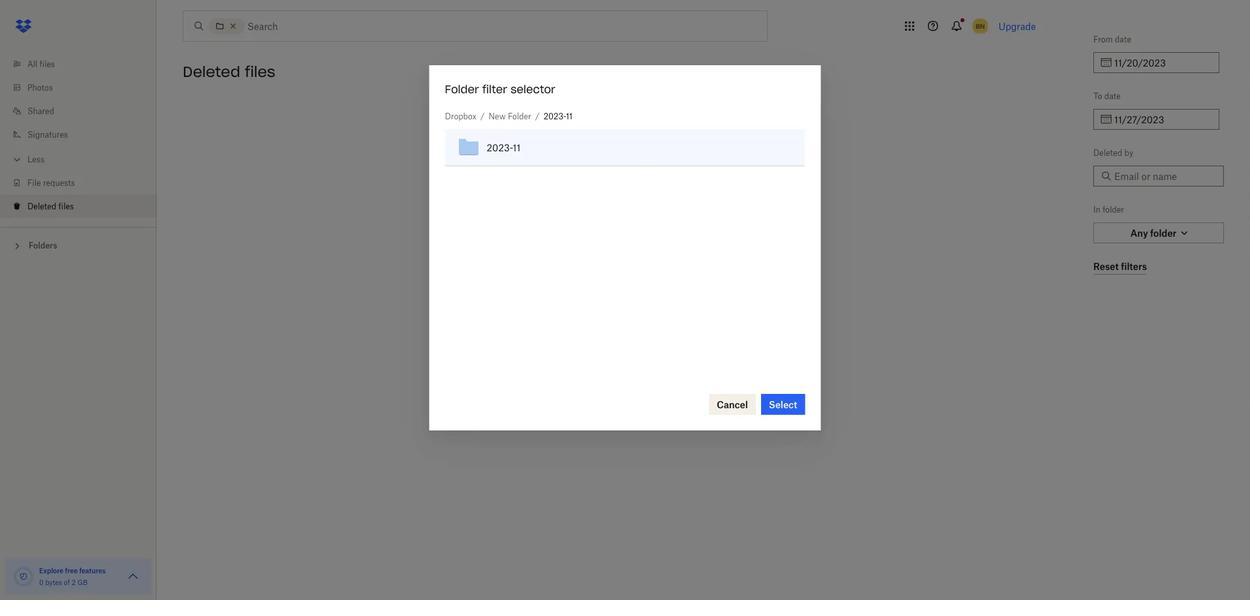 Task type: locate. For each thing, give the bounding box(es) containing it.
list
[[0, 44, 157, 227]]

1 vertical spatial date
[[1105, 91, 1121, 101]]

2
[[72, 579, 76, 587]]

2023- inside the 2023-11 row
[[487, 142, 513, 153]]

1 vertical spatial deleted files
[[27, 202, 74, 211]]

to date
[[1094, 91, 1121, 101]]

0 horizontal spatial deleted files
[[27, 202, 74, 211]]

1 vertical spatial deleted
[[1094, 148, 1123, 158]]

files inside deleted files link
[[59, 202, 74, 211]]

less image
[[10, 153, 24, 166]]

1 horizontal spatial folder
[[508, 111, 532, 121]]

shared link
[[10, 99, 157, 123]]

0 horizontal spatial /
[[481, 111, 485, 121]]

file requests
[[27, 178, 75, 188]]

file
[[27, 178, 41, 188]]

select button
[[761, 395, 806, 415]]

shared
[[27, 106, 54, 116]]

date for to date
[[1105, 91, 1121, 101]]

11
[[566, 111, 573, 121], [513, 142, 521, 153]]

files
[[40, 59, 55, 69], [245, 63, 276, 81], [59, 202, 74, 211]]

/ left new
[[481, 111, 485, 121]]

date right from
[[1116, 34, 1132, 44]]

0 vertical spatial folder
[[445, 83, 479, 96]]

1 cell from the left
[[763, 129, 784, 167]]

11 inside the 2023-11 row
[[513, 142, 521, 153]]

2023- down new
[[487, 142, 513, 153]]

files inside all files link
[[40, 59, 55, 69]]

new folder link
[[489, 110, 532, 123]]

deleted files inside list item
[[27, 202, 74, 211]]

upgrade link
[[999, 21, 1037, 32]]

1 horizontal spatial deleted
[[183, 63, 240, 81]]

11 right new folder link
[[566, 111, 573, 121]]

select
[[769, 399, 798, 411]]

in folder
[[1094, 205, 1125, 215]]

selector
[[511, 83, 556, 96]]

0 vertical spatial 11
[[566, 111, 573, 121]]

1 horizontal spatial files
[[59, 202, 74, 211]]

1 vertical spatial folder
[[508, 111, 532, 121]]

0 vertical spatial date
[[1116, 34, 1132, 44]]

deleted files list item
[[0, 195, 157, 218]]

all files
[[27, 59, 55, 69]]

folder right new
[[508, 111, 532, 121]]

photos link
[[10, 76, 157, 99]]

11 down new folder link
[[513, 142, 521, 153]]

2023-
[[544, 111, 566, 121], [487, 142, 513, 153]]

deleted files link
[[10, 195, 157, 218]]

signatures
[[27, 130, 68, 139]]

1 horizontal spatial 2023-
[[544, 111, 566, 121]]

/
[[481, 111, 485, 121], [536, 111, 540, 121]]

0 horizontal spatial folder
[[445, 83, 479, 96]]

1 vertical spatial 11
[[513, 142, 521, 153]]

explore free features 0 bytes of 2 gb
[[39, 567, 106, 587]]

quota usage element
[[13, 567, 34, 588]]

folder up dropbox
[[445, 83, 479, 96]]

1 horizontal spatial deleted files
[[183, 63, 276, 81]]

explore
[[39, 567, 63, 575]]

folders
[[29, 241, 57, 251]]

deleted
[[183, 63, 240, 81], [1094, 148, 1123, 158], [27, 202, 56, 211]]

dropbox link
[[445, 110, 477, 123]]

1 horizontal spatial /
[[536, 111, 540, 121]]

0 horizontal spatial 11
[[513, 142, 521, 153]]

2 vertical spatial deleted
[[27, 202, 56, 211]]

date
[[1116, 34, 1132, 44], [1105, 91, 1121, 101]]

to
[[1094, 91, 1103, 101]]

requests
[[43, 178, 75, 188]]

folder
[[445, 83, 479, 96], [508, 111, 532, 121]]

0 horizontal spatial files
[[40, 59, 55, 69]]

deleted by
[[1094, 148, 1134, 158]]

from
[[1094, 34, 1114, 44]]

free
[[65, 567, 78, 575]]

0 horizontal spatial deleted
[[27, 202, 56, 211]]

by
[[1125, 148, 1134, 158]]

deleted files
[[183, 63, 276, 81], [27, 202, 74, 211]]

dropbox
[[445, 111, 477, 121]]

/ down selector
[[536, 111, 540, 121]]

1 vertical spatial 2023-
[[487, 142, 513, 153]]

date right to
[[1105, 91, 1121, 101]]

1 horizontal spatial 11
[[566, 111, 573, 121]]

cell
[[763, 129, 784, 167], [784, 129, 806, 167]]

new
[[489, 111, 506, 121]]

0 vertical spatial 2023-
[[544, 111, 566, 121]]

0 horizontal spatial 2023-
[[487, 142, 513, 153]]

2 / from the left
[[536, 111, 540, 121]]

2023- down selector
[[544, 111, 566, 121]]



Task type: vqa. For each thing, say whether or not it's contained in the screenshot.
CI to the top
no



Task type: describe. For each thing, give the bounding box(es) containing it.
1 / from the left
[[481, 111, 485, 121]]

cancel
[[717, 399, 748, 411]]

2 horizontal spatial deleted
[[1094, 148, 1123, 158]]

features
[[79, 567, 106, 575]]

2023-11 row group
[[445, 129, 806, 167]]

of
[[64, 579, 70, 587]]

dropbox / new folder / 2023-11
[[445, 111, 573, 121]]

list containing all files
[[0, 44, 157, 227]]

folder filter selector
[[445, 83, 556, 96]]

0 vertical spatial deleted
[[183, 63, 240, 81]]

folder
[[1103, 205, 1125, 215]]

2023-11 table
[[445, 129, 806, 167]]

files for all files link
[[40, 59, 55, 69]]

2023-11
[[487, 142, 521, 153]]

folders button
[[0, 236, 157, 255]]

file requests link
[[10, 171, 157, 195]]

folder filter selector dialog
[[429, 65, 821, 431]]

files for deleted files link in the left of the page
[[59, 202, 74, 211]]

2 cell from the left
[[784, 129, 806, 167]]

date for from date
[[1116, 34, 1132, 44]]

upgrade
[[999, 21, 1037, 32]]

0 vertical spatial deleted files
[[183, 63, 276, 81]]

2023-11 row
[[445, 129, 806, 167]]

from date
[[1094, 34, 1132, 44]]

2 horizontal spatial files
[[245, 63, 276, 81]]

From date text field
[[1115, 56, 1212, 70]]

0
[[39, 579, 44, 587]]

dropbox image
[[10, 13, 37, 39]]

gb
[[77, 579, 88, 587]]

cancel button
[[709, 395, 756, 415]]

deleted inside list item
[[27, 202, 56, 211]]

To date text field
[[1115, 112, 1212, 127]]

in
[[1094, 205, 1101, 215]]

filter
[[483, 83, 508, 96]]

less
[[27, 154, 44, 164]]

signatures link
[[10, 123, 157, 146]]

photos
[[27, 83, 53, 92]]

bytes
[[45, 579, 62, 587]]

all
[[27, 59, 37, 69]]

all files link
[[10, 52, 157, 76]]



